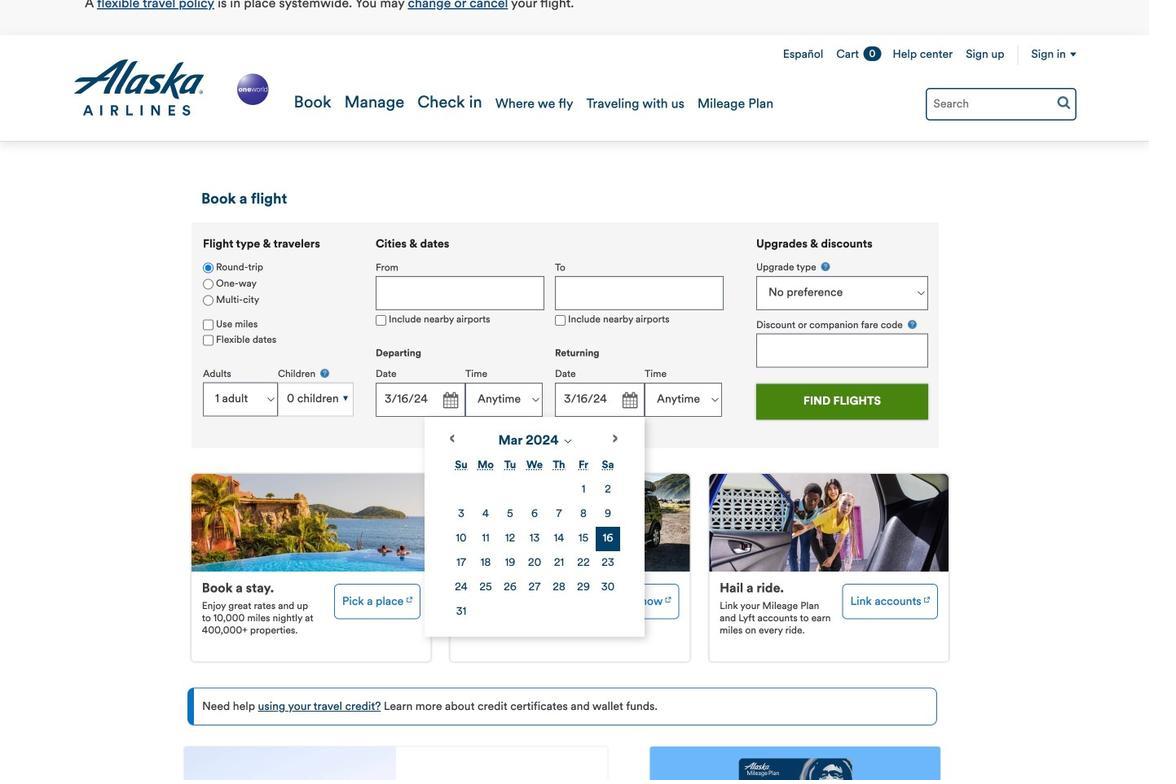 Task type: locate. For each thing, give the bounding box(es) containing it.
option group
[[203, 261, 354, 310]]

None text field
[[376, 276, 544, 311], [555, 276, 724, 311], [376, 276, 544, 311], [555, 276, 724, 311]]

2 open datepicker image from the left
[[618, 389, 641, 412]]

open datepicker image
[[438, 389, 461, 412], [618, 389, 641, 412]]

1 vertical spatial   radio
[[203, 279, 214, 290]]

alaska airlines logo image
[[73, 59, 205, 117]]

oneworld logo image
[[234, 70, 272, 108]]

cell
[[571, 478, 596, 503], [596, 478, 620, 503], [449, 503, 474, 527], [474, 503, 498, 527], [498, 503, 522, 527], [522, 503, 547, 527], [547, 503, 571, 527], [571, 503, 596, 527], [596, 503, 620, 527], [449, 527, 474, 552], [474, 527, 498, 552], [498, 527, 522, 552], [522, 527, 547, 552], [547, 527, 571, 552], [571, 527, 596, 552], [596, 527, 620, 552], [449, 552, 474, 576], [474, 552, 498, 576], [498, 552, 522, 576], [522, 552, 547, 576], [547, 552, 571, 576], [571, 552, 596, 576], [596, 552, 620, 576], [449, 576, 474, 601], [474, 576, 498, 601], [498, 576, 522, 601], [522, 576, 547, 601], [547, 576, 571, 601], [571, 576, 596, 601], [596, 576, 620, 601], [449, 601, 474, 625]]

group
[[192, 222, 364, 439], [376, 239, 734, 637], [756, 261, 928, 368]]

photo of a hotel with a swimming pool and palm trees image
[[192, 474, 431, 572]]

  radio
[[203, 263, 214, 274], [203, 279, 214, 290]]

0 vertical spatial   radio
[[203, 263, 214, 274]]

1 horizontal spatial open datepicker image
[[618, 389, 641, 412]]

0 horizontal spatial open datepicker image
[[438, 389, 461, 412]]

  radio
[[203, 296, 214, 306]]

1   radio from the top
[[203, 263, 214, 274]]

None text field
[[756, 334, 928, 368], [376, 383, 465, 417], [555, 383, 645, 417], [756, 334, 928, 368], [376, 383, 465, 417], [555, 383, 645, 417]]

None checkbox
[[555, 315, 566, 326]]

1 horizontal spatial group
[[376, 239, 734, 637]]

None checkbox
[[376, 315, 386, 326], [203, 335, 214, 346], [376, 315, 386, 326], [203, 335, 214, 346]]

option group inside group
[[203, 261, 354, 310]]

2 horizontal spatial group
[[756, 261, 928, 368]]

None submit
[[756, 384, 928, 420]]

2   radio from the top
[[203, 279, 214, 290]]

header nav bar navigation
[[0, 35, 1149, 142]]

  checkbox
[[203, 320, 214, 331]]

photo of an suv driving towards a mountain image
[[450, 474, 690, 572]]

grid
[[449, 454, 620, 625]]

row
[[449, 478, 620, 503], [449, 503, 620, 527], [449, 527, 620, 552], [449, 552, 620, 576], [449, 576, 620, 601]]

1 row from the top
[[449, 478, 620, 503]]



Task type: vqa. For each thing, say whether or not it's contained in the screenshot.
group
yes



Task type: describe. For each thing, give the bounding box(es) containing it.
book rides image
[[924, 592, 930, 605]]

book a stay image
[[407, 592, 412, 605]]

2 row from the top
[[449, 503, 620, 527]]

none checkbox inside group
[[555, 315, 566, 326]]

1 open datepicker image from the left
[[438, 389, 461, 412]]

rent now image
[[665, 592, 671, 605]]

5 row from the top
[[449, 576, 620, 601]]

Search text field
[[926, 88, 1077, 121]]

3 row from the top
[[449, 527, 620, 552]]

0 horizontal spatial group
[[192, 222, 364, 439]]

4 row from the top
[[449, 552, 620, 576]]

search button image
[[1057, 95, 1071, 109]]

some kids opening a door image
[[709, 474, 949, 572]]



